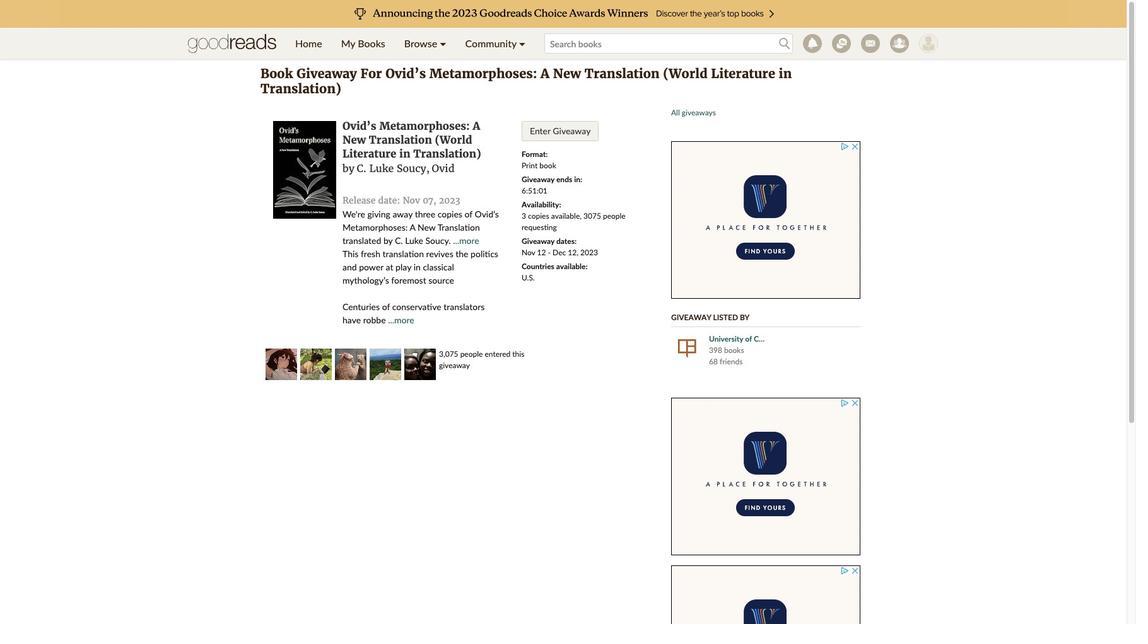Task type: vqa. For each thing, say whether or not it's contained in the screenshot.
THE C. LUKE SOUCY Link
yes



Task type: locate. For each thing, give the bounding box(es) containing it.
ovid's metamorphoses by c. luke soucy image
[[273, 121, 336, 219]]

ovid's down browse
[[386, 66, 426, 81]]

metamorphoses:
[[430, 66, 537, 81], [379, 119, 470, 133], [343, 222, 408, 233]]

1 horizontal spatial by
[[384, 236, 393, 246]]

1 vertical spatial metamorphoses:
[[379, 119, 470, 133]]

of inside centuries of conservative translators have robbe
[[382, 302, 390, 313]]

translation inside book giveaway for ovid's metamorphoses: a new translation (world literature in translation)
[[585, 66, 660, 81]]

07,
[[423, 195, 436, 207]]

3,075
[[439, 350, 458, 359]]

1 vertical spatial a
[[473, 119, 480, 133]]

c. up translation
[[395, 236, 403, 246]]

0 vertical spatial in
[[779, 66, 792, 81]]

0 horizontal spatial 2023
[[439, 195, 460, 207]]

luke left soucy
[[369, 162, 394, 175]]

translation down search for books to add to your shelves search box at the top of page
[[585, 66, 660, 81]]

0 vertical spatial people
[[603, 211, 626, 221]]

new inside the "ovid's metamorphoses: a new translation (world literature in translation) by c. luke soucy , ovid"
[[343, 133, 366, 147]]

(world up ovid link
[[435, 133, 472, 147]]

of inside university of california press 398 books 68 friends
[[745, 334, 752, 344]]

1 vertical spatial 2023
[[581, 248, 598, 257]]

translation) down home link
[[261, 81, 341, 97]]

2 horizontal spatial new
[[553, 66, 581, 81]]

▾ right community
[[519, 37, 526, 49]]

1 vertical spatial literature
[[343, 147, 396, 161]]

c. inside we're giving away three copies of ovid's metamorphoses: a new translation translated by c. luke soucy.
[[395, 236, 403, 246]]

1 horizontal spatial translation
[[438, 222, 480, 233]]

translation
[[585, 66, 660, 81], [369, 133, 432, 147], [438, 222, 480, 233]]

1 vertical spatial translation
[[369, 133, 432, 147]]

1 horizontal spatial 2023
[[581, 248, 598, 257]]

Search books text field
[[545, 33, 793, 54]]

my group discussions image
[[832, 34, 851, 53]]

menu containing home
[[286, 28, 535, 59]]

0 vertical spatial (world
[[663, 66, 708, 81]]

we're giving away three copies of ovid's metamorphoses: a new translation translated by c. luke soucy.
[[343, 209, 499, 246]]

nov left 12
[[522, 248, 535, 257]]

(world inside the "ovid's metamorphoses: a new translation (world literature in translation) by c. luke soucy , ovid"
[[435, 133, 472, 147]]

by
[[740, 313, 750, 322]]

2 vertical spatial ovid's
[[475, 209, 499, 220]]

0 horizontal spatial copies
[[438, 209, 462, 220]]

my books
[[341, 37, 385, 49]]

(world down search for books to add to your shelves search box at the top of page
[[663, 66, 708, 81]]

▾ right browse
[[440, 37, 446, 49]]

luke up translation
[[405, 236, 423, 246]]

foremost
[[391, 275, 426, 286]]

0 horizontal spatial by
[[343, 162, 355, 175]]

luke inside we're giving away three copies of ovid's metamorphoses: a new translation translated by c. luke soucy.
[[405, 236, 423, 246]]

people right 3075
[[603, 211, 626, 221]]

2023 right 12,
[[581, 248, 598, 257]]

2 vertical spatial of
[[745, 334, 752, 344]]

0 horizontal spatial (world
[[435, 133, 472, 147]]

giving
[[368, 209, 390, 220]]

by inside the "ovid's metamorphoses: a new translation (world literature in translation) by c. luke soucy , ovid"
[[343, 162, 355, 175]]

new inside book giveaway for ovid's metamorphoses: a new translation (world literature in translation)
[[553, 66, 581, 81]]

0 vertical spatial ovid's
[[386, 66, 426, 81]]

0 vertical spatial nov
[[403, 195, 420, 207]]

in inside this fresh translation revives the politics and power at play in classical mythology's foremost source
[[414, 262, 421, 273]]

new
[[553, 66, 581, 81], [343, 133, 366, 147], [418, 222, 436, 233]]

by inside we're giving away three copies of ovid's metamorphoses: a new translation translated by c. luke soucy.
[[384, 236, 393, 246]]

university
[[709, 334, 744, 344]]

0 horizontal spatial ovid's
[[343, 119, 377, 133]]

advertisement region
[[671, 141, 861, 299], [671, 398, 861, 556], [671, 566, 861, 625]]

and
[[343, 262, 357, 273]]

giveaway down home link
[[297, 66, 357, 81]]

1 horizontal spatial copies
[[528, 211, 549, 221]]

translation up c. luke soucy link
[[369, 133, 432, 147]]

this
[[513, 350, 525, 359]]

people
[[603, 211, 626, 221], [460, 350, 483, 359]]

c. inside the "ovid's metamorphoses: a new translation (world literature in translation) by c. luke soucy , ovid"
[[357, 162, 366, 175]]

of up robbe
[[382, 302, 390, 313]]

in for play
[[414, 262, 421, 273]]

0 horizontal spatial ▾
[[440, 37, 446, 49]]

browse
[[404, 37, 437, 49]]

at
[[386, 262, 393, 273]]

2 vertical spatial advertisement region
[[671, 566, 861, 625]]

nov
[[403, 195, 420, 207], [522, 248, 535, 257]]

date:
[[378, 195, 400, 207]]

1 vertical spatial new
[[343, 133, 366, 147]]

...more down the conservative
[[388, 315, 414, 326]]

luke inside the "ovid's metamorphoses: a new translation (world literature in translation) by c. luke soucy , ovid"
[[369, 162, 394, 175]]

giveaway right enter
[[553, 126, 591, 136]]

giveaway left listed
[[671, 313, 711, 322]]

1 vertical spatial ...more link
[[388, 315, 414, 326]]

...more for rightmost ...more link
[[453, 236, 479, 246]]

...more link up the
[[453, 236, 479, 246]]

0 vertical spatial ...more link
[[453, 236, 479, 246]]

0 vertical spatial 2023
[[439, 195, 460, 207]]

of inside we're giving away three copies of ovid's metamorphoses: a new translation translated by c. luke soucy.
[[465, 209, 473, 220]]

2 ▾ from the left
[[519, 37, 526, 49]]

0 vertical spatial metamorphoses:
[[430, 66, 537, 81]]

1 horizontal spatial c.
[[395, 236, 403, 246]]

1 horizontal spatial ...more link
[[453, 236, 479, 246]]

2023 right '07,'
[[439, 195, 460, 207]]

copies up requesting
[[528, 211, 549, 221]]

2 vertical spatial metamorphoses:
[[343, 222, 408, 233]]

literature
[[711, 66, 775, 81], [343, 147, 396, 161]]

ovid's left "3"
[[475, 209, 499, 220]]

this fresh translation revives the politics and power at play in classical mythology's foremost source
[[343, 249, 498, 286]]

u.s.
[[522, 273, 535, 283]]

translation) up ovid link
[[413, 147, 481, 161]]

luke
[[369, 162, 394, 175], [405, 236, 423, 246]]

people up giveaway
[[460, 350, 483, 359]]

by up translation
[[384, 236, 393, 246]]

0 horizontal spatial luke
[[369, 162, 394, 175]]

▾ inside community ▾ popup button
[[519, 37, 526, 49]]

0 vertical spatial literature
[[711, 66, 775, 81]]

2 vertical spatial in
[[414, 262, 421, 273]]

translation) inside book giveaway for ovid's metamorphoses: a new translation (world literature in translation)
[[261, 81, 341, 97]]

0 vertical spatial translation
[[585, 66, 660, 81]]

c. up release
[[357, 162, 366, 175]]

2 horizontal spatial translation
[[585, 66, 660, 81]]

0 horizontal spatial a
[[410, 222, 415, 233]]

1 vertical spatial translation)
[[413, 147, 481, 161]]

available:
[[556, 262, 588, 271]]

literature up giveaways
[[711, 66, 775, 81]]

1 vertical spatial ...more
[[388, 315, 414, 326]]

1 horizontal spatial luke
[[405, 236, 423, 246]]

play
[[396, 262, 411, 273]]

0 horizontal spatial translation
[[369, 133, 432, 147]]

...more up the
[[453, 236, 479, 246]]

books
[[358, 37, 385, 49]]

ends
[[556, 175, 572, 184]]

in:
[[574, 175, 582, 184]]

2 horizontal spatial in
[[779, 66, 792, 81]]

a
[[541, 66, 550, 81], [473, 119, 480, 133], [410, 222, 415, 233]]

translated
[[343, 236, 381, 246]]

0 vertical spatial a
[[541, 66, 550, 81]]

3
[[522, 211, 526, 221]]

of
[[465, 209, 473, 220], [382, 302, 390, 313], [745, 334, 752, 344]]

in inside book giveaway for ovid's metamorphoses: a new translation (world literature in translation)
[[779, 66, 792, 81]]

giveaway
[[297, 66, 357, 81], [553, 126, 591, 136], [522, 175, 555, 184], [522, 237, 555, 246], [671, 313, 711, 322]]

1 vertical spatial nov
[[522, 248, 535, 257]]

home link
[[286, 28, 332, 59]]

ovid's metamorphoses: a new translation (world literature in translation) link
[[343, 119, 481, 161]]

translation inside the "ovid's metamorphoses: a new translation (world literature in translation) by c. luke soucy , ovid"
[[369, 133, 432, 147]]

university of california press 398 books 68 friends
[[709, 334, 806, 367]]

mythology's
[[343, 275, 389, 286]]

1 vertical spatial c.
[[395, 236, 403, 246]]

2 horizontal spatial ovid's
[[475, 209, 499, 220]]

1 vertical spatial of
[[382, 302, 390, 313]]

0 horizontal spatial people
[[460, 350, 483, 359]]

Search for books to add to your shelves search field
[[545, 33, 793, 54]]

metamorphoses: down community
[[430, 66, 537, 81]]

0 horizontal spatial literature
[[343, 147, 396, 161]]

1 ▾ from the left
[[440, 37, 446, 49]]

in
[[779, 66, 792, 81], [399, 147, 410, 161], [414, 262, 421, 273]]

available,
[[551, 211, 582, 221]]

community ▾ button
[[456, 28, 535, 59]]

have
[[343, 315, 361, 326]]

1 horizontal spatial ▾
[[519, 37, 526, 49]]

literature up c. luke soucy link
[[343, 147, 396, 161]]

0 vertical spatial c.
[[357, 162, 366, 175]]

ovid's
[[386, 66, 426, 81], [343, 119, 377, 133], [475, 209, 499, 220]]

new down three
[[418, 222, 436, 233]]

menu
[[286, 28, 535, 59]]

1 horizontal spatial literature
[[711, 66, 775, 81]]

1 horizontal spatial of
[[465, 209, 473, 220]]

friends
[[720, 357, 743, 367]]

centuries
[[343, 302, 380, 313]]

1 horizontal spatial people
[[603, 211, 626, 221]]

copies inside we're giving away three copies of ovid's metamorphoses: a new translation translated by c. luke soucy.
[[438, 209, 462, 220]]

2 vertical spatial translation
[[438, 222, 480, 233]]

2 horizontal spatial a
[[541, 66, 550, 81]]

0 horizontal spatial new
[[343, 133, 366, 147]]

...more link down the conservative
[[388, 315, 414, 326]]

copies
[[438, 209, 462, 220], [528, 211, 549, 221]]

of for centuries of conservative translators have robbe
[[382, 302, 390, 313]]

0 vertical spatial new
[[553, 66, 581, 81]]

1 horizontal spatial in
[[414, 262, 421, 273]]

0 vertical spatial advertisement region
[[671, 141, 861, 299]]

2 vertical spatial a
[[410, 222, 415, 233]]

metamorphoses: down giving
[[343, 222, 408, 233]]

0 horizontal spatial translation)
[[261, 81, 341, 97]]

revives
[[426, 249, 453, 260]]

1 horizontal spatial a
[[473, 119, 480, 133]]

california
[[754, 334, 787, 344]]

1 vertical spatial advertisement region
[[671, 398, 861, 556]]

0 vertical spatial ...more
[[453, 236, 479, 246]]

all giveaways link
[[671, 108, 716, 117]]

1 horizontal spatial (world
[[663, 66, 708, 81]]

0 horizontal spatial of
[[382, 302, 390, 313]]

1 vertical spatial luke
[[405, 236, 423, 246]]

by up release
[[343, 162, 355, 175]]

1 vertical spatial (world
[[435, 133, 472, 147]]

0 horizontal spatial ...more
[[388, 315, 414, 326]]

friend requests image
[[890, 34, 909, 53]]

1 vertical spatial ovid's
[[343, 119, 377, 133]]

release           date: nov 07, 2023
[[343, 195, 460, 207]]

...more
[[453, 236, 479, 246], [388, 315, 414, 326]]

0 vertical spatial translation)
[[261, 81, 341, 97]]

▾ inside 'browse ▾' dropdown button
[[440, 37, 446, 49]]

translation)
[[261, 81, 341, 97], [413, 147, 481, 161]]

1 vertical spatial people
[[460, 350, 483, 359]]

1 vertical spatial by
[[384, 236, 393, 246]]

nov up away
[[403, 195, 420, 207]]

giveaways
[[682, 108, 716, 117]]

ovid
[[432, 162, 455, 175]]

copies inside format: print book giveaway ends in: 6:51:01 availability: 3 copies available,         3075 people requesting giveaway dates: nov 12         - dec 12, 2023 countries available: u.s.
[[528, 211, 549, 221]]

68
[[709, 357, 718, 367]]

new up enter giveaway
[[553, 66, 581, 81]]

copies right three
[[438, 209, 462, 220]]

discover the winners for the best books of the year in the 2023 goodreads choice awards image
[[59, 0, 1068, 28]]

translation up soucy. on the left of page
[[438, 222, 480, 233]]

of up the
[[465, 209, 473, 220]]

home
[[295, 37, 322, 49]]

1 horizontal spatial ...more
[[453, 236, 479, 246]]

0 horizontal spatial in
[[399, 147, 410, 161]]

of left california
[[745, 334, 752, 344]]

1 horizontal spatial ovid's
[[386, 66, 426, 81]]

0 horizontal spatial c.
[[357, 162, 366, 175]]

2 horizontal spatial of
[[745, 334, 752, 344]]

new up c. luke soucy link
[[343, 133, 366, 147]]

0 horizontal spatial ...more link
[[388, 315, 414, 326]]

0 vertical spatial by
[[343, 162, 355, 175]]

0 vertical spatial of
[[465, 209, 473, 220]]

1 horizontal spatial translation)
[[413, 147, 481, 161]]

2 vertical spatial new
[[418, 222, 436, 233]]

dec
[[553, 248, 566, 257]]

...more link
[[453, 236, 479, 246], [388, 315, 414, 326]]

0 vertical spatial luke
[[369, 162, 394, 175]]

metamorphoses: up ,
[[379, 119, 470, 133]]

ovid's up c. luke soucy link
[[343, 119, 377, 133]]

(world
[[663, 66, 708, 81], [435, 133, 472, 147]]

1 vertical spatial in
[[399, 147, 410, 161]]

1 horizontal spatial new
[[418, 222, 436, 233]]

fresh
[[361, 249, 380, 260]]

c.
[[357, 162, 366, 175], [395, 236, 403, 246]]

1 horizontal spatial nov
[[522, 248, 535, 257]]



Task type: describe. For each thing, give the bounding box(es) containing it.
giveaway listed by
[[671, 313, 750, 322]]

countries
[[522, 262, 555, 271]]

3 advertisement region from the top
[[671, 566, 861, 625]]

metamorphoses: inside the "ovid's metamorphoses: a new translation (world literature in translation) by c. luke soucy , ovid"
[[379, 119, 470, 133]]

a inside the "ovid's metamorphoses: a new translation (world literature in translation) by c. luke soucy , ovid"
[[473, 119, 480, 133]]

literature inside book giveaway for ovid's metamorphoses: a new translation (world literature in translation)
[[711, 66, 775, 81]]

metamorphoses: inside book giveaway for ovid's metamorphoses: a new translation (world literature in translation)
[[430, 66, 537, 81]]

enter
[[530, 126, 551, 136]]

,
[[426, 162, 430, 175]]

browse ▾
[[404, 37, 446, 49]]

2 advertisement region from the top
[[671, 398, 861, 556]]

translation) inside the "ovid's metamorphoses: a new translation (world literature in translation) by c. luke soucy , ovid"
[[413, 147, 481, 161]]

ovid's inside we're giving away three copies of ovid's metamorphoses: a new translation translated by c. luke soucy.
[[475, 209, 499, 220]]

browse ▾ button
[[395, 28, 456, 59]]

nov inside format: print book giveaway ends in: 6:51:01 availability: 3 copies available,         3075 people requesting giveaway dates: nov 12         - dec 12, 2023 countries available: u.s.
[[522, 248, 535, 257]]

format:
[[522, 150, 548, 159]]

centuries of conservative translators have robbe
[[343, 302, 485, 326]]

source
[[429, 275, 454, 286]]

community
[[465, 37, 517, 49]]

print
[[522, 161, 538, 170]]

giveaway
[[439, 361, 470, 371]]

new inside we're giving away three copies of ovid's metamorphoses: a new translation translated by c. luke soucy.
[[418, 222, 436, 233]]

enter giveaway
[[530, 126, 591, 136]]

power
[[359, 262, 384, 273]]

12,
[[568, 248, 579, 257]]

6:51:01
[[522, 186, 548, 196]]

people inside format: print book giveaway ends in: 6:51:01 availability: 3 copies available,         3075 people requesting giveaway dates: nov 12         - dec 12, 2023 countries available: u.s.
[[603, 211, 626, 221]]

ovid link
[[432, 162, 455, 175]]

the
[[456, 249, 469, 260]]

robbe
[[363, 315, 386, 326]]

a inside we're giving away three copies of ovid's metamorphoses: a new translation translated by c. luke soucy.
[[410, 222, 415, 233]]

my
[[341, 37, 355, 49]]

...more for left ...more link
[[388, 315, 414, 326]]

in inside the "ovid's metamorphoses: a new translation (world literature in translation) by c. luke soucy , ovid"
[[399, 147, 410, 161]]

release
[[343, 195, 376, 207]]

book giveaway for ovid's metamorphoses: a new translation (world literature in translation)
[[261, 66, 792, 97]]

(world inside book giveaway for ovid's metamorphoses: a new translation (world literature in translation)
[[663, 66, 708, 81]]

listed
[[713, 313, 738, 322]]

▾ for browse ▾
[[440, 37, 446, 49]]

conservative
[[392, 302, 441, 313]]

away
[[393, 209, 413, 220]]

all
[[671, 108, 680, 117]]

translation inside we're giving away three copies of ovid's metamorphoses: a new translation translated by c. luke soucy.
[[438, 222, 480, 233]]

press
[[788, 334, 806, 344]]

398
[[709, 346, 722, 355]]

c. luke soucy link
[[357, 162, 426, 175]]

soucy.
[[426, 236, 451, 246]]

of for university of california press 398 books 68 friends
[[745, 334, 752, 344]]

dates:
[[556, 237, 577, 246]]

test dummy image
[[919, 34, 938, 53]]

we're
[[343, 209, 365, 220]]

12
[[537, 248, 546, 257]]

inbox image
[[861, 34, 880, 53]]

ovid's inside the "ovid's metamorphoses: a new translation (world literature in translation) by c. luke soucy , ovid"
[[343, 119, 377, 133]]

a inside book giveaway for ovid's metamorphoses: a new translation (world literature in translation)
[[541, 66, 550, 81]]

three
[[415, 209, 435, 220]]

giveaway inside book giveaway for ovid's metamorphoses: a new translation (world literature in translation)
[[297, 66, 357, 81]]

1 advertisement region from the top
[[671, 141, 861, 299]]

soucy
[[397, 162, 426, 175]]

politics
[[471, 249, 498, 260]]

my books link
[[332, 28, 395, 59]]

enter giveaway link
[[522, 121, 599, 141]]

university of california press link
[[709, 334, 806, 345]]

translation
[[383, 249, 424, 260]]

notifications image
[[803, 34, 822, 53]]

in for literature
[[779, 66, 792, 81]]

book
[[261, 66, 293, 81]]

entered
[[485, 350, 511, 359]]

giveaway up '6:51:01' on the top left of page
[[522, 175, 555, 184]]

metamorphoses: inside we're giving away three copies of ovid's metamorphoses: a new translation translated by c. luke soucy.
[[343, 222, 408, 233]]

2023 inside format: print book giveaway ends in: 6:51:01 availability: 3 copies available,         3075 people requesting giveaway dates: nov 12         - dec 12, 2023 countries available: u.s.
[[581, 248, 598, 257]]

availability:
[[522, 200, 561, 209]]

translators
[[444, 302, 485, 313]]

for
[[361, 66, 382, 81]]

format: print book giveaway ends in: 6:51:01 availability: 3 copies available,         3075 people requesting giveaway dates: nov 12         - dec 12, 2023 countries available: u.s.
[[522, 150, 626, 283]]

3075
[[584, 211, 601, 221]]

▾ for community ▾
[[519, 37, 526, 49]]

ovid's metamorphoses: a new translation (world literature in translation) by c. luke soucy , ovid
[[343, 119, 481, 175]]

requesting
[[522, 223, 557, 232]]

3,075 people entered this giveaway
[[439, 350, 525, 371]]

all giveaways
[[671, 108, 716, 117]]

community ▾
[[465, 37, 526, 49]]

this
[[343, 249, 359, 260]]

-
[[548, 248, 551, 257]]

giveaway up 12
[[522, 237, 555, 246]]

people inside "3,075 people entered this giveaway"
[[460, 350, 483, 359]]

book
[[540, 161, 556, 170]]

books
[[724, 346, 744, 355]]

ovid's inside book giveaway for ovid's metamorphoses: a new translation (world literature in translation)
[[386, 66, 426, 81]]

classical
[[423, 262, 454, 273]]

literature inside the "ovid's metamorphoses: a new translation (world literature in translation) by c. luke soucy , ovid"
[[343, 147, 396, 161]]

0 horizontal spatial nov
[[403, 195, 420, 207]]



